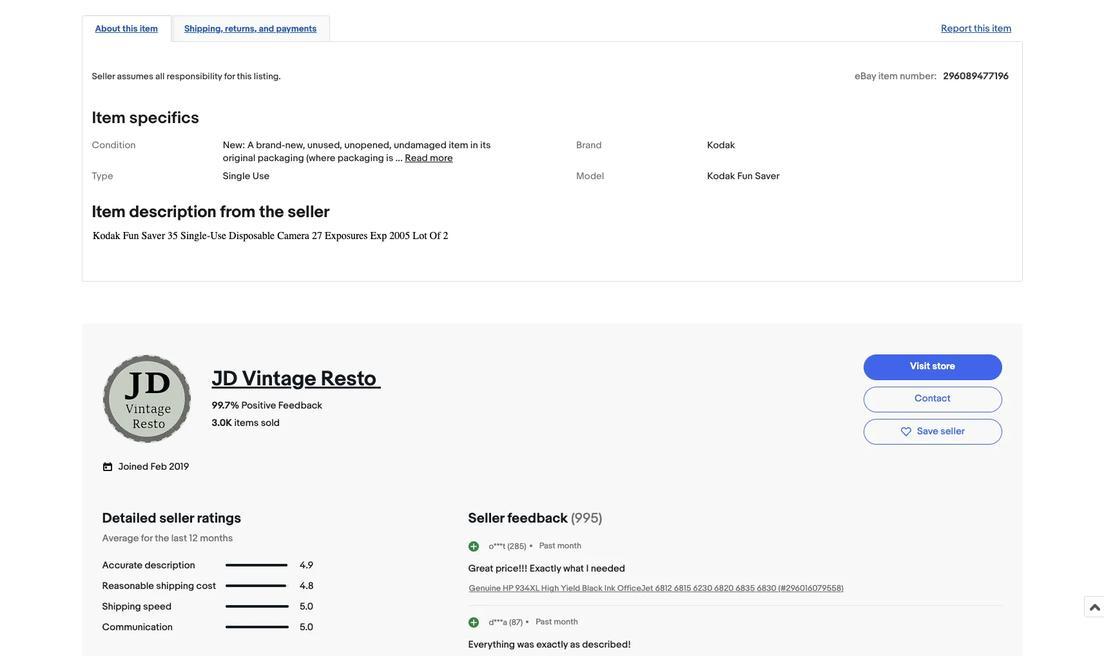 Task type: vqa. For each thing, say whether or not it's contained in the screenshot.
top by
no



Task type: describe. For each thing, give the bounding box(es) containing it.
report
[[941, 22, 972, 35]]

speed
[[143, 601, 172, 613]]

6820
[[714, 584, 734, 594]]

month for what
[[558, 541, 582, 551]]

unopened,
[[344, 139, 392, 151]]

shipping
[[102, 601, 141, 613]]

0 horizontal spatial the
[[155, 533, 169, 545]]

months
[[200, 533, 233, 545]]

report this item
[[941, 22, 1012, 35]]

as
[[570, 639, 580, 651]]

1 horizontal spatial for
[[224, 71, 235, 82]]

a
[[247, 139, 254, 151]]

ebay
[[855, 70, 876, 82]]

past for exactly
[[539, 541, 556, 551]]

feb
[[151, 461, 167, 473]]

(995)
[[571, 511, 603, 528]]

accurate
[[102, 559, 143, 572]]

description for item
[[129, 202, 217, 222]]

all
[[155, 71, 165, 82]]

this for report
[[974, 22, 990, 35]]

report this item link
[[935, 16, 1018, 41]]

was
[[517, 639, 534, 651]]

12
[[189, 533, 198, 545]]

item right "ebay"
[[879, 70, 898, 82]]

use
[[253, 170, 270, 182]]

accurate description
[[102, 559, 195, 572]]

seller assumes all responsibility for this listing.
[[92, 71, 281, 82]]

296089477196
[[944, 70, 1009, 82]]

model
[[576, 170, 604, 182]]

in
[[471, 139, 478, 151]]

more
[[430, 152, 453, 164]]

shipping, returns, and payments
[[184, 23, 317, 34]]

great price!!! exactly what i needed
[[468, 563, 625, 575]]

seller for seller assumes all responsibility for this listing.
[[92, 71, 115, 82]]

ink
[[605, 584, 616, 594]]

price!!!
[[496, 563, 528, 575]]

joined feb 2019
[[118, 461, 189, 473]]

exactly
[[530, 563, 561, 575]]

vintage
[[242, 367, 316, 392]]

hp
[[503, 584, 513, 594]]

condition
[[92, 139, 136, 151]]

average for the last 12 months
[[102, 533, 233, 545]]

yield
[[561, 584, 580, 594]]

this for about
[[122, 23, 138, 34]]

(#296016079558)
[[779, 584, 844, 594]]

kodak fun saver
[[708, 170, 780, 182]]

934xl
[[515, 584, 540, 594]]

listing.
[[254, 71, 281, 82]]

visit store link
[[864, 354, 1002, 380]]

i
[[586, 563, 589, 575]]

items
[[234, 417, 259, 429]]

shipping,
[[184, 23, 223, 34]]

single
[[223, 170, 250, 182]]

everything was exactly as described!
[[468, 639, 631, 651]]

brand
[[576, 139, 602, 151]]

5.0 for communication
[[300, 621, 314, 634]]

high
[[541, 584, 559, 594]]

save
[[918, 425, 939, 438]]

99.7%
[[212, 400, 239, 412]]

description for accurate
[[145, 559, 195, 572]]

(87)
[[509, 617, 523, 628]]

new,
[[285, 139, 305, 151]]

specifics
[[129, 108, 199, 128]]

0 vertical spatial seller
[[288, 202, 330, 222]]

about this item
[[95, 23, 158, 34]]

needed
[[591, 563, 625, 575]]

original
[[223, 152, 256, 164]]

o***t (285)
[[489, 541, 527, 552]]

type
[[92, 170, 113, 182]]

genuine hp 934xl high yield black ink officejet 6812 6815 6230 6820 6835 6830 (#296016079558)
[[469, 584, 844, 594]]

jd vintage resto image
[[102, 354, 192, 444]]

officejet
[[618, 584, 654, 594]]

number:
[[900, 70, 937, 82]]

d***a
[[489, 617, 508, 628]]

item description from the seller
[[92, 202, 330, 222]]

1 packaging from the left
[[258, 152, 304, 164]]

from
[[220, 202, 256, 222]]

past month for exactly
[[536, 617, 578, 627]]

visit store
[[910, 360, 956, 373]]

item inside new: a brand-new, unused, unopened, undamaged item in its original packaging (where packaging is ...
[[449, 139, 468, 151]]

read more button
[[405, 152, 453, 164]]

6230
[[693, 584, 713, 594]]

99.7% positive feedback 3.0k items sold
[[212, 400, 322, 429]]

detailed seller ratings
[[102, 511, 241, 528]]

item inside button
[[140, 23, 158, 34]]

read more
[[405, 152, 453, 164]]

shipping speed
[[102, 601, 172, 613]]

2 packaging from the left
[[338, 152, 384, 164]]

read
[[405, 152, 428, 164]]

feedback
[[278, 400, 322, 412]]

kodak for kodak
[[708, 139, 735, 151]]

assumes
[[117, 71, 153, 82]]

2019
[[169, 461, 189, 473]]



Task type: locate. For each thing, give the bounding box(es) containing it.
kodak for kodak fun saver
[[708, 170, 735, 182]]

seller inside button
[[941, 425, 965, 438]]

2 5.0 from the top
[[300, 621, 314, 634]]

its
[[480, 139, 491, 151]]

visit
[[910, 360, 930, 373]]

2 kodak from the top
[[708, 170, 735, 182]]

1 vertical spatial seller
[[941, 425, 965, 438]]

seller up o***t
[[468, 511, 504, 528]]

saver
[[755, 170, 780, 182]]

the left "last"
[[155, 533, 169, 545]]

month
[[558, 541, 582, 551], [554, 617, 578, 627]]

everything
[[468, 639, 515, 651]]

1 item from the top
[[92, 108, 126, 128]]

seller right save
[[941, 425, 965, 438]]

fun
[[738, 170, 753, 182]]

0 horizontal spatial for
[[141, 533, 153, 545]]

the
[[259, 202, 284, 222], [155, 533, 169, 545]]

d***a (87)
[[489, 617, 523, 628]]

past month for exactly
[[539, 541, 582, 551]]

0 vertical spatial seller
[[92, 71, 115, 82]]

single use
[[223, 170, 270, 182]]

reasonable
[[102, 580, 154, 592]]

seller for save seller
[[941, 425, 965, 438]]

month up 'as'
[[554, 617, 578, 627]]

for
[[224, 71, 235, 82], [141, 533, 153, 545]]

detailed
[[102, 511, 156, 528]]

kodak up kodak fun saver
[[708, 139, 735, 151]]

payments
[[276, 23, 317, 34]]

sold
[[261, 417, 280, 429]]

packaging down brand-
[[258, 152, 304, 164]]

this inside button
[[122, 23, 138, 34]]

joined
[[118, 461, 148, 473]]

5.0 for shipping speed
[[300, 601, 314, 613]]

6830
[[757, 584, 777, 594]]

2 horizontal spatial seller
[[941, 425, 965, 438]]

...
[[396, 152, 403, 164]]

2 vertical spatial seller
[[159, 511, 194, 528]]

this inside "link"
[[974, 22, 990, 35]]

0 vertical spatial 5.0
[[300, 601, 314, 613]]

average
[[102, 533, 139, 545]]

0 horizontal spatial seller
[[92, 71, 115, 82]]

jd vintage resto link
[[212, 367, 381, 392]]

1 vertical spatial for
[[141, 533, 153, 545]]

1 vertical spatial the
[[155, 533, 169, 545]]

ebay item number: 296089477196
[[855, 70, 1009, 82]]

seller for detailed seller ratings
[[159, 511, 194, 528]]

reasonable shipping cost
[[102, 580, 216, 592]]

1 vertical spatial description
[[145, 559, 195, 572]]

(285)
[[508, 541, 527, 552]]

about this item button
[[95, 22, 158, 35]]

what
[[563, 563, 584, 575]]

past for exactly
[[536, 617, 552, 627]]

0 horizontal spatial this
[[122, 23, 138, 34]]

jd
[[212, 367, 237, 392]]

1 vertical spatial past
[[536, 617, 552, 627]]

seller
[[288, 202, 330, 222], [941, 425, 965, 438], [159, 511, 194, 528]]

1 vertical spatial kodak
[[708, 170, 735, 182]]

item right about
[[140, 23, 158, 34]]

item inside "link"
[[992, 22, 1012, 35]]

item specifics
[[92, 108, 199, 128]]

kodak left fun
[[708, 170, 735, 182]]

about
[[95, 23, 121, 34]]

0 horizontal spatial seller
[[159, 511, 194, 528]]

seller feedback (995)
[[468, 511, 603, 528]]

item for item description from the seller
[[92, 202, 126, 222]]

new: a brand-new, unused, unopened, undamaged item in its original packaging (where packaging is ...
[[223, 139, 491, 164]]

5.0
[[300, 601, 314, 613], [300, 621, 314, 634]]

ratings
[[197, 511, 241, 528]]

1 horizontal spatial packaging
[[338, 152, 384, 164]]

packaging down unopened,
[[338, 152, 384, 164]]

store
[[933, 360, 956, 373]]

1 horizontal spatial this
[[237, 71, 252, 82]]

0 vertical spatial item
[[92, 108, 126, 128]]

1 horizontal spatial seller
[[288, 202, 330, 222]]

for right responsibility
[[224, 71, 235, 82]]

text__icon wrapper image
[[102, 460, 118, 472]]

save seller button
[[864, 419, 1002, 445]]

seller for seller feedback (995)
[[468, 511, 504, 528]]

black
[[582, 584, 603, 594]]

1 5.0 from the top
[[300, 601, 314, 613]]

1 horizontal spatial seller
[[468, 511, 504, 528]]

kodak
[[708, 139, 735, 151], [708, 170, 735, 182]]

resto
[[321, 367, 376, 392]]

past month up exactly
[[536, 617, 578, 627]]

description
[[129, 202, 217, 222], [145, 559, 195, 572]]

and
[[259, 23, 274, 34]]

new:
[[223, 139, 245, 151]]

this right about
[[122, 23, 138, 34]]

o***t
[[489, 541, 506, 552]]

item for item specifics
[[92, 108, 126, 128]]

described!
[[582, 639, 631, 651]]

exactly
[[537, 639, 568, 651]]

past month up the what
[[539, 541, 582, 551]]

this right report
[[974, 22, 990, 35]]

save seller
[[918, 425, 965, 438]]

1 vertical spatial item
[[92, 202, 126, 222]]

month up the what
[[558, 541, 582, 551]]

contact link
[[864, 387, 1002, 412]]

this
[[974, 22, 990, 35], [122, 23, 138, 34], [237, 71, 252, 82]]

cost
[[196, 580, 216, 592]]

item down type
[[92, 202, 126, 222]]

genuine
[[469, 584, 501, 594]]

item right report
[[992, 22, 1012, 35]]

6815
[[674, 584, 691, 594]]

great
[[468, 563, 494, 575]]

0 vertical spatial kodak
[[708, 139, 735, 151]]

0 vertical spatial the
[[259, 202, 284, 222]]

1 vertical spatial seller
[[468, 511, 504, 528]]

1 horizontal spatial the
[[259, 202, 284, 222]]

positive
[[241, 400, 276, 412]]

0 vertical spatial past month
[[539, 541, 582, 551]]

shipping
[[156, 580, 194, 592]]

month for as
[[554, 617, 578, 627]]

last
[[171, 533, 187, 545]]

tab list
[[82, 13, 1023, 42]]

item
[[92, 108, 126, 128], [92, 202, 126, 222]]

item left in
[[449, 139, 468, 151]]

tab list containing about this item
[[82, 13, 1023, 42]]

returns,
[[225, 23, 257, 34]]

seller up "last"
[[159, 511, 194, 528]]

item
[[992, 22, 1012, 35], [140, 23, 158, 34], [879, 70, 898, 82], [449, 139, 468, 151]]

0 horizontal spatial packaging
[[258, 152, 304, 164]]

item up condition on the top left of page
[[92, 108, 126, 128]]

contact
[[915, 393, 951, 405]]

0 vertical spatial for
[[224, 71, 235, 82]]

the right from
[[259, 202, 284, 222]]

seller down (where
[[288, 202, 330, 222]]

past up "great price!!! exactly what i needed"
[[539, 541, 556, 551]]

genuine hp 934xl high yield black ink officejet 6812 6815 6230 6820 6835 6830 (#296016079558) link
[[469, 584, 844, 594]]

communication
[[102, 621, 173, 634]]

0 vertical spatial description
[[129, 202, 217, 222]]

1 vertical spatial month
[[554, 617, 578, 627]]

1 vertical spatial past month
[[536, 617, 578, 627]]

unused,
[[307, 139, 342, 151]]

past up everything was exactly as described! at the bottom of page
[[536, 617, 552, 627]]

undamaged
[[394, 139, 447, 151]]

1 kodak from the top
[[708, 139, 735, 151]]

seller left the assumes
[[92, 71, 115, 82]]

1 vertical spatial 5.0
[[300, 621, 314, 634]]

this left listing.
[[237, 71, 252, 82]]

for right average
[[141, 533, 153, 545]]

0 vertical spatial past
[[539, 541, 556, 551]]

2 item from the top
[[92, 202, 126, 222]]

2 horizontal spatial this
[[974, 22, 990, 35]]

0 vertical spatial month
[[558, 541, 582, 551]]



